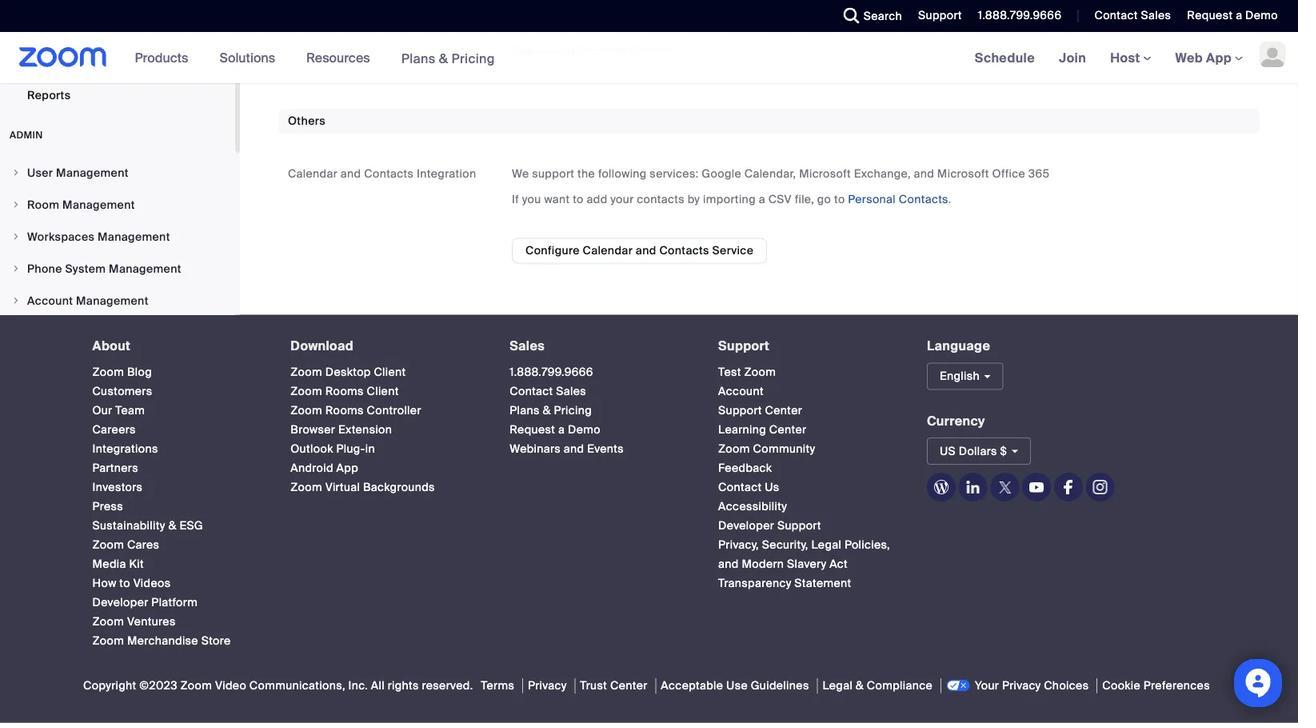 Task type: locate. For each thing, give the bounding box(es) containing it.
events
[[587, 442, 624, 457]]

2 right image from the top
[[11, 233, 21, 243]]

3 right image from the top
[[11, 265, 21, 275]]

your
[[611, 193, 634, 207]]

rooms down zoom rooms client 'link' at the left bottom of the page
[[325, 404, 364, 418]]

careers link
[[92, 423, 136, 438]]

microsoft up go
[[799, 167, 851, 182]]

demo up webinars and events link
[[568, 423, 601, 438]]

pricing inside product information navigation
[[452, 50, 495, 67]]

in
[[365, 442, 375, 457]]

to down media kit link
[[120, 576, 130, 591]]

1 horizontal spatial privacy
[[1003, 679, 1041, 694]]

guidelines
[[751, 679, 809, 694]]

kit
[[129, 557, 144, 572]]

center right 'trust'
[[610, 679, 648, 694]]

right image left "user"
[[11, 169, 21, 179]]

1 vertical spatial center
[[770, 423, 807, 438]]

security,
[[762, 538, 809, 553]]

plans up webinars
[[510, 404, 540, 418]]

your
[[975, 679, 1000, 694]]

1 horizontal spatial calendar
[[583, 244, 633, 259]]

0 vertical spatial all
[[614, 44, 628, 59]]

statement
[[795, 576, 852, 591]]

0 horizontal spatial demo
[[568, 423, 601, 438]]

1 vertical spatial calendar
[[583, 244, 633, 259]]

scheduler link
[[0, 47, 235, 79]]

0 vertical spatial plans
[[401, 50, 436, 67]]

if
[[512, 193, 519, 207]]

demo
[[1246, 8, 1279, 23], [568, 423, 601, 438]]

1.888.799.9666 contact sales plans & pricing request a demo webinars and events
[[510, 365, 624, 457]]

1 vertical spatial client
[[367, 384, 399, 399]]

0 horizontal spatial microsoft
[[799, 167, 851, 182]]

personal contacts link
[[848, 193, 949, 207]]

virtual
[[325, 480, 360, 495]]

right image left phone
[[11, 265, 21, 275]]

zoom community link
[[719, 442, 816, 457]]

cookie preferences
[[1103, 679, 1211, 694]]

management up room management
[[56, 166, 129, 181]]

all inside button
[[614, 44, 628, 59]]

room
[[27, 198, 60, 213]]

banner
[[0, 32, 1299, 84]]

1 vertical spatial contact
[[510, 384, 553, 399]]

0 horizontal spatial to
[[120, 576, 130, 591]]

1.888.799.9666 button up schedule
[[966, 0, 1066, 32]]

0 horizontal spatial developer
[[92, 596, 149, 610]]

2 horizontal spatial to
[[835, 193, 845, 207]]

right image down right icon
[[11, 233, 21, 243]]

blog
[[127, 365, 152, 380]]

web
[[1176, 49, 1203, 66]]

file,
[[795, 193, 815, 207]]

1.888.799.9666 up schedule link
[[978, 8, 1062, 23]]

contacts inside button
[[660, 244, 710, 259]]

policies,
[[845, 538, 891, 553]]

contacts down the exchange,
[[899, 193, 949, 207]]

2 horizontal spatial contacts
[[899, 193, 949, 207]]

contacts left integration
[[364, 167, 414, 182]]

2 vertical spatial contact
[[719, 480, 762, 495]]

1.888.799.9666 down sales link
[[510, 365, 594, 380]]

calendar down add
[[583, 244, 633, 259]]

0 vertical spatial 1.888.799.9666
[[978, 8, 1062, 23]]

management inside menu item
[[62, 198, 135, 213]]

right image for phone system management
[[11, 265, 21, 275]]

meetings navigation
[[963, 32, 1299, 84]]

configure calendar and contacts service
[[526, 244, 754, 259]]

pricing up webinars and events link
[[554, 404, 592, 418]]

center up community
[[770, 423, 807, 438]]

2 microsoft from the left
[[938, 167, 990, 182]]

rooms down 'desktop' in the left bottom of the page
[[325, 384, 364, 399]]

right image left account management
[[11, 297, 21, 307]]

right image inside account management menu item
[[11, 297, 21, 307]]

exchange,
[[854, 167, 911, 182]]

1 horizontal spatial to
[[573, 193, 584, 207]]

1 horizontal spatial sales
[[556, 384, 587, 399]]

us dollars $
[[940, 444, 1008, 459]]

0 vertical spatial account
[[27, 294, 73, 309]]

contacts left service
[[660, 244, 710, 259]]

legal up act
[[812, 538, 842, 553]]

0 horizontal spatial privacy
[[528, 679, 567, 694]]

0 horizontal spatial pricing
[[452, 50, 495, 67]]

calendar down the others
[[288, 167, 338, 182]]

plans & pricing link
[[401, 50, 495, 67], [401, 50, 495, 67], [510, 404, 592, 418]]

management for user management
[[56, 166, 129, 181]]

account management menu item
[[0, 287, 235, 317]]

1 horizontal spatial pricing
[[554, 404, 592, 418]]

out
[[560, 44, 580, 59]]

sign me out from all devices
[[512, 44, 675, 59]]

how
[[92, 576, 117, 591]]

2 vertical spatial sales
[[556, 384, 587, 399]]

0 horizontal spatial request
[[510, 423, 556, 438]]

1 vertical spatial contacts
[[899, 193, 949, 207]]

1 vertical spatial all
[[371, 679, 385, 694]]

0 horizontal spatial calendar
[[288, 167, 338, 182]]

me
[[540, 44, 557, 59]]

right image inside user management menu item
[[11, 169, 21, 179]]

profile picture image
[[1260, 42, 1286, 67]]

contacts
[[364, 167, 414, 182], [899, 193, 949, 207], [660, 244, 710, 259]]

room management menu item
[[0, 191, 235, 221]]

privacy right your
[[1003, 679, 1041, 694]]

& inside zoom blog customers our team careers integrations partners investors press sustainability & esg zoom cares media kit how to videos developer platform zoom ventures zoom merchandise store
[[168, 519, 177, 534]]

2 horizontal spatial sales
[[1141, 8, 1172, 23]]

microsoft up .
[[938, 167, 990, 182]]

if you want to add your contacts by importing a csv file, go to personal contacts .
[[512, 193, 952, 207]]

0 horizontal spatial app
[[337, 461, 358, 476]]

0 vertical spatial legal
[[812, 538, 842, 553]]

developer platform link
[[92, 596, 198, 610]]

contact sales link
[[1083, 0, 1176, 32], [1095, 8, 1172, 23], [510, 384, 587, 399]]

2 horizontal spatial contact
[[1095, 8, 1138, 23]]

0 horizontal spatial account
[[27, 294, 73, 309]]

1 vertical spatial rooms
[[325, 404, 364, 418]]

to right go
[[835, 193, 845, 207]]

from
[[582, 44, 611, 59]]

1 horizontal spatial microsoft
[[938, 167, 990, 182]]

your privacy choices link
[[941, 679, 1094, 694]]

and inside button
[[636, 244, 657, 259]]

1 vertical spatial 1.888.799.9666
[[510, 365, 594, 380]]

dollars
[[959, 444, 998, 459]]

right image for workspaces management
[[11, 233, 21, 243]]

1 horizontal spatial contacts
[[660, 244, 710, 259]]

scheduler
[[27, 55, 84, 70]]

1 horizontal spatial all
[[614, 44, 628, 59]]

0 horizontal spatial a
[[559, 423, 565, 438]]

user management menu item
[[0, 159, 235, 189]]

1 vertical spatial request
[[510, 423, 556, 438]]

1 vertical spatial plans
[[510, 404, 540, 418]]

investors
[[92, 480, 143, 495]]

1.888.799.9666 inside 1.888.799.9666 contact sales plans & pricing request a demo webinars and events
[[510, 365, 594, 380]]

reports link
[[0, 80, 235, 112]]

a up web app dropdown button
[[1236, 8, 1243, 23]]

1 horizontal spatial demo
[[1246, 8, 1279, 23]]

0 horizontal spatial sales
[[510, 338, 545, 355]]

0 horizontal spatial contacts
[[364, 167, 414, 182]]

1.888.799.9666 for 1.888.799.9666 contact sales plans & pricing request a demo webinars and events
[[510, 365, 594, 380]]

and
[[341, 167, 361, 182], [914, 167, 935, 182], [636, 244, 657, 259], [564, 442, 584, 457], [719, 557, 739, 572]]

1 horizontal spatial developer
[[719, 519, 775, 534]]

accessibility link
[[719, 500, 787, 514]]

account down phone
[[27, 294, 73, 309]]

1 horizontal spatial 1.888.799.9666
[[978, 8, 1062, 23]]

1 vertical spatial account
[[719, 384, 764, 399]]

2 vertical spatial a
[[559, 423, 565, 438]]

center up learning center link
[[765, 404, 803, 418]]

1 microsoft from the left
[[799, 167, 851, 182]]

0 vertical spatial developer
[[719, 519, 775, 534]]

1 vertical spatial demo
[[568, 423, 601, 438]]

media
[[92, 557, 126, 572]]

management down phone system management menu item
[[76, 294, 149, 309]]

1 horizontal spatial app
[[1207, 49, 1232, 66]]

rooms
[[325, 384, 364, 399], [325, 404, 364, 418]]

1 vertical spatial a
[[759, 193, 766, 207]]

contact down 1.888.799.9666 link in the bottom of the page
[[510, 384, 553, 399]]

careers
[[92, 423, 136, 438]]

all right from
[[614, 44, 628, 59]]

0 horizontal spatial plans
[[401, 50, 436, 67]]

1 right image from the top
[[11, 169, 21, 179]]

management
[[56, 166, 129, 181], [62, 198, 135, 213], [98, 230, 170, 245], [109, 262, 181, 277], [76, 294, 149, 309]]

2 vertical spatial contacts
[[660, 244, 710, 259]]

management up workspaces management
[[62, 198, 135, 213]]

zoom rooms client link
[[291, 384, 399, 399]]

personal menu menu
[[0, 0, 235, 114]]

0 vertical spatial client
[[374, 365, 406, 380]]

zoom merchandise store link
[[92, 634, 231, 649]]

1 horizontal spatial plans
[[510, 404, 540, 418]]

solutions button
[[220, 32, 283, 83]]

app right web
[[1207, 49, 1232, 66]]

webinars
[[510, 442, 561, 457]]

slavery
[[787, 557, 827, 572]]

contact up host
[[1095, 8, 1138, 23]]

1 horizontal spatial contact
[[719, 480, 762, 495]]

0 vertical spatial pricing
[[452, 50, 495, 67]]

demo up profile picture
[[1246, 8, 1279, 23]]

privacy left 'trust'
[[528, 679, 567, 694]]

1 horizontal spatial account
[[719, 384, 764, 399]]

to left add
[[573, 193, 584, 207]]

configure
[[526, 244, 580, 259]]

right image inside phone system management menu item
[[11, 265, 21, 275]]

all right the inc.
[[371, 679, 385, 694]]

sales up 1.888.799.9666 link in the bottom of the page
[[510, 338, 545, 355]]

feedback button
[[719, 461, 772, 476]]

webinars and events link
[[510, 442, 624, 457]]

sales down 1.888.799.9666 link in the bottom of the page
[[556, 384, 587, 399]]

legal & compliance link
[[817, 679, 938, 694]]

contact down feedback button
[[719, 480, 762, 495]]

1 vertical spatial pricing
[[554, 404, 592, 418]]

request up webinars
[[510, 423, 556, 438]]

app down the plug-
[[337, 461, 358, 476]]

your privacy choices
[[975, 679, 1089, 694]]

add
[[587, 193, 608, 207]]

1 vertical spatial app
[[337, 461, 358, 476]]

transparency
[[719, 576, 792, 591]]

developer down 'accessibility' link
[[719, 519, 775, 534]]

4 right image from the top
[[11, 297, 21, 307]]

resources
[[307, 49, 370, 66]]

contact sales
[[1095, 8, 1172, 23]]

user management
[[27, 166, 129, 181]]

how to videos link
[[92, 576, 171, 591]]

2 horizontal spatial a
[[1236, 8, 1243, 23]]

test zoom link
[[719, 365, 776, 380]]

service
[[713, 244, 754, 259]]

app inside zoom desktop client zoom rooms client zoom rooms controller browser extension outlook plug-in android app zoom virtual backgrounds
[[337, 461, 358, 476]]

0 horizontal spatial 1.888.799.9666
[[510, 365, 594, 380]]

feedback
[[719, 461, 772, 476]]

2 rooms from the top
[[325, 404, 364, 418]]

1 horizontal spatial request
[[1188, 8, 1233, 23]]

developer down how to videos link
[[92, 596, 149, 610]]

management down room management menu item
[[98, 230, 170, 245]]

sustainability & esg link
[[92, 519, 203, 534]]

a up webinars and events link
[[559, 423, 565, 438]]

partners link
[[92, 461, 138, 476]]

1 vertical spatial developer
[[92, 596, 149, 610]]

request up web app dropdown button
[[1188, 8, 1233, 23]]

plans right resources dropdown button
[[401, 50, 436, 67]]

contacts
[[637, 193, 685, 207]]

right image inside workspaces management menu item
[[11, 233, 21, 243]]

acceptable
[[661, 679, 724, 694]]

a left csv
[[759, 193, 766, 207]]

browser extension link
[[291, 423, 392, 438]]

account inside menu item
[[27, 294, 73, 309]]

0 vertical spatial request
[[1188, 8, 1233, 23]]

sign me out from all devices button
[[499, 39, 688, 64]]

0 vertical spatial calendar
[[288, 167, 338, 182]]

us dollars $ button
[[927, 438, 1031, 465]]

0 horizontal spatial contact
[[510, 384, 553, 399]]

legal right guidelines
[[823, 679, 853, 694]]

language
[[927, 338, 991, 355]]

sales up host dropdown button
[[1141, 8, 1172, 23]]

test
[[719, 365, 742, 380]]

1 privacy from the left
[[528, 679, 567, 694]]

download
[[291, 338, 354, 355]]

0 vertical spatial app
[[1207, 49, 1232, 66]]

trust
[[580, 679, 607, 694]]

contact us link
[[719, 480, 780, 495]]

acceptable use guidelines
[[661, 679, 809, 694]]

right image
[[11, 169, 21, 179], [11, 233, 21, 243], [11, 265, 21, 275], [11, 297, 21, 307]]

resources button
[[307, 32, 377, 83]]

learning center link
[[719, 423, 807, 438]]

support up "security,"
[[778, 519, 821, 534]]

sales inside 1.888.799.9666 contact sales plans & pricing request a demo webinars and events
[[556, 384, 587, 399]]

0 vertical spatial rooms
[[325, 384, 364, 399]]

zoom cares link
[[92, 538, 160, 553]]

account down test zoom link
[[719, 384, 764, 399]]

pricing left sign in the top left of the page
[[452, 50, 495, 67]]

right image
[[11, 201, 21, 211]]

phone
[[27, 262, 62, 277]]



Task type: vqa. For each thing, say whether or not it's contained in the screenshot.
New Whiteboard application on the top of page
no



Task type: describe. For each thing, give the bounding box(es) containing it.
1 vertical spatial legal
[[823, 679, 853, 694]]

search button
[[832, 0, 907, 32]]

zoom blog link
[[92, 365, 152, 380]]

pricing inside 1.888.799.9666 contact sales plans & pricing request a demo webinars and events
[[554, 404, 592, 418]]

support right search
[[919, 8, 962, 23]]

1.888.799.9666 button up schedule link
[[978, 8, 1062, 23]]

right image for account management
[[11, 297, 21, 307]]

admin
[[10, 130, 43, 142]]

zoom desktop client link
[[291, 365, 406, 380]]

press link
[[92, 500, 123, 514]]

support
[[532, 167, 575, 182]]

and inside 1.888.799.9666 contact sales plans & pricing request a demo webinars and events
[[564, 442, 584, 457]]

plans & pricing
[[401, 50, 495, 67]]

0 horizontal spatial all
[[371, 679, 385, 694]]

us
[[940, 444, 956, 459]]

user
[[27, 166, 53, 181]]

plans inside product information navigation
[[401, 50, 436, 67]]

integrations
[[92, 442, 158, 457]]

desktop
[[325, 365, 371, 380]]

about
[[92, 338, 131, 355]]

store
[[201, 634, 231, 649]]

calendar inside button
[[583, 244, 633, 259]]

admin menu menu
[[0, 159, 235, 351]]

right image for user management
[[11, 169, 21, 179]]

& inside 1.888.799.9666 contact sales plans & pricing request a demo webinars and events
[[543, 404, 551, 418]]

android
[[291, 461, 334, 476]]

support up test zoom link
[[719, 338, 770, 355]]

media kit link
[[92, 557, 144, 572]]

modern
[[742, 557, 784, 572]]

communications,
[[249, 679, 345, 694]]

support center link
[[719, 404, 803, 418]]

outlook plug-in link
[[291, 442, 375, 457]]

host button
[[1111, 49, 1152, 66]]

1 rooms from the top
[[325, 384, 364, 399]]

management for room management
[[62, 198, 135, 213]]

app inside meetings navigation
[[1207, 49, 1232, 66]]

request a demo
[[1188, 8, 1279, 23]]

0 vertical spatial center
[[765, 404, 803, 418]]

management down workspaces management menu item
[[109, 262, 181, 277]]

product information navigation
[[123, 32, 507, 84]]

banner containing products
[[0, 32, 1299, 84]]

web app
[[1176, 49, 1232, 66]]

0 vertical spatial demo
[[1246, 8, 1279, 23]]

host
[[1111, 49, 1144, 66]]

1 horizontal spatial a
[[759, 193, 766, 207]]

sales link
[[510, 338, 545, 355]]

browser
[[291, 423, 335, 438]]

2 vertical spatial center
[[610, 679, 648, 694]]

team
[[115, 404, 145, 418]]

solutions
[[220, 49, 275, 66]]

0 vertical spatial contacts
[[364, 167, 414, 182]]

terms
[[481, 679, 515, 694]]

outlook
[[291, 442, 333, 457]]

1.888.799.9666 for 1.888.799.9666
[[978, 8, 1062, 23]]

0 vertical spatial a
[[1236, 8, 1243, 23]]

copyright
[[83, 679, 136, 694]]

developer inside zoom blog customers our team careers integrations partners investors press sustainability & esg zoom cares media kit how to videos developer platform zoom ventures zoom merchandise store
[[92, 596, 149, 610]]

cookie preferences link
[[1097, 679, 1215, 694]]

management for workspaces management
[[98, 230, 170, 245]]

by
[[688, 193, 700, 207]]

search
[[864, 8, 903, 23]]

esg
[[180, 519, 203, 534]]

we
[[512, 167, 529, 182]]

reserved.
[[422, 679, 473, 694]]

a inside 1.888.799.9666 contact sales plans & pricing request a demo webinars and events
[[559, 423, 565, 438]]

join
[[1059, 49, 1087, 66]]

1.888.799.9666 link
[[510, 365, 594, 380]]

personal
[[848, 193, 896, 207]]

zoom desktop client zoom rooms client zoom rooms controller browser extension outlook plug-in android app zoom virtual backgrounds
[[291, 365, 435, 495]]

our
[[92, 404, 112, 418]]

accessibility
[[719, 500, 787, 514]]

privacy, security, legal policies, and modern slavery act transparency statement link
[[719, 538, 891, 591]]

platform
[[151, 596, 198, 610]]

schedule link
[[963, 32, 1047, 83]]

& inside product information navigation
[[439, 50, 448, 67]]

english
[[940, 369, 980, 384]]

calendar,
[[745, 167, 796, 182]]

schedule
[[975, 49, 1035, 66]]

google
[[702, 167, 742, 182]]

want
[[544, 193, 570, 207]]

plans inside 1.888.799.9666 contact sales plans & pricing request a demo webinars and events
[[510, 404, 540, 418]]

1 vertical spatial sales
[[510, 338, 545, 355]]

2 privacy from the left
[[1003, 679, 1041, 694]]

phone system management menu item
[[0, 255, 235, 285]]

zoom rooms controller link
[[291, 404, 421, 418]]

developer inside test zoom account support center learning center zoom community feedback contact us accessibility developer support privacy, security, legal policies, and modern slavery act transparency statement
[[719, 519, 775, 534]]

0 vertical spatial sales
[[1141, 8, 1172, 23]]

and inside test zoom account support center learning center zoom community feedback contact us accessibility developer support privacy, security, legal policies, and modern slavery act transparency statement
[[719, 557, 739, 572]]

contact inside 1.888.799.9666 contact sales plans & pricing request a demo webinars and events
[[510, 384, 553, 399]]

.
[[949, 193, 952, 207]]

test zoom account support center learning center zoom community feedback contact us accessibility developer support privacy, security, legal policies, and modern slavery act transparency statement
[[719, 365, 891, 591]]

support down 'account' link
[[719, 404, 762, 418]]

365
[[1029, 167, 1050, 182]]

management for account management
[[76, 294, 149, 309]]

us
[[765, 480, 780, 495]]

partners
[[92, 461, 138, 476]]

legal & compliance
[[823, 679, 933, 694]]

request inside 1.888.799.9666 contact sales plans & pricing request a demo webinars and events
[[510, 423, 556, 438]]

cookie
[[1103, 679, 1141, 694]]

settings link
[[0, 13, 235, 45]]

backgrounds
[[363, 480, 435, 495]]

trust center link
[[575, 679, 653, 694]]

learning
[[719, 423, 767, 438]]

contact inside test zoom account support center learning center zoom community feedback contact us accessibility developer support privacy, security, legal policies, and modern slavery act transparency statement
[[719, 480, 762, 495]]

legal inside test zoom account support center learning center zoom community feedback contact us accessibility developer support privacy, security, legal policies, and modern slavery act transparency statement
[[812, 538, 842, 553]]

compliance
[[867, 679, 933, 694]]

use
[[727, 679, 748, 694]]

account inside test zoom account support center learning center zoom community feedback contact us accessibility developer support privacy, security, legal policies, and modern slavery act transparency statement
[[719, 384, 764, 399]]

web app button
[[1176, 49, 1243, 66]]

you
[[522, 193, 541, 207]]

the
[[578, 167, 595, 182]]

workspaces management menu item
[[0, 223, 235, 253]]

to inside zoom blog customers our team careers integrations partners investors press sustainability & esg zoom cares media kit how to videos developer platform zoom ventures zoom merchandise store
[[120, 576, 130, 591]]

others
[[288, 114, 326, 129]]

zoom logo image
[[19, 47, 107, 67]]

demo inside 1.888.799.9666 contact sales plans & pricing request a demo webinars and events
[[568, 423, 601, 438]]

0 vertical spatial contact
[[1095, 8, 1138, 23]]



